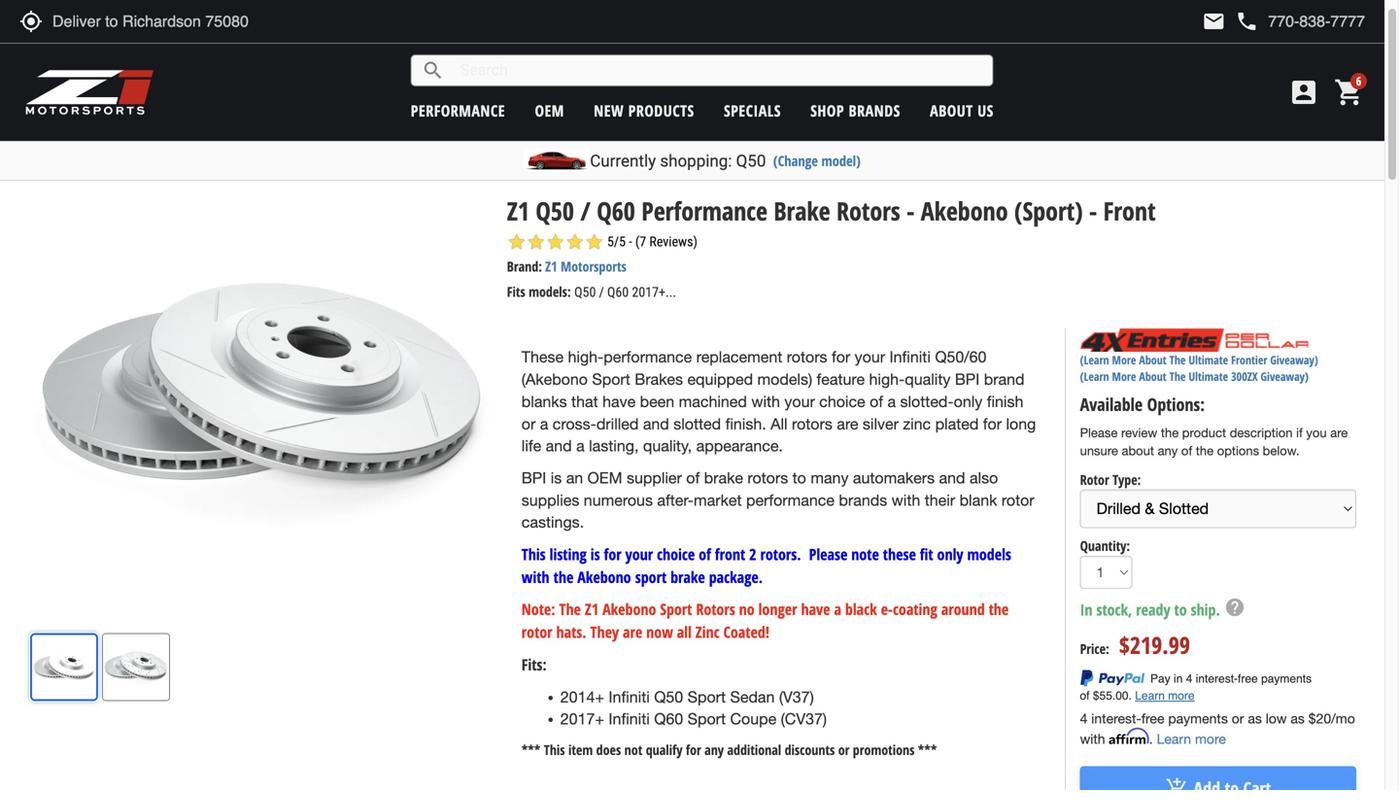 Task type: describe. For each thing, give the bounding box(es) containing it.
shopping_cart
[[1334, 77, 1365, 108]]

brands inside bpi is an oem supplier of brake rotors to many automakers and also supplies numerous after-market performance brands with their blank rotor castings.
[[839, 491, 887, 509]]

0 vertical spatial rotors
[[787, 348, 828, 366]]

0 vertical spatial performance
[[57, 161, 125, 179]]

for down finish
[[983, 415, 1002, 433]]

shop
[[811, 100, 845, 121]]

of inside bpi is an oem supplier of brake rotors to many automakers and also supplies numerous after-market performance brands with their blank rotor castings.
[[686, 469, 700, 487]]

hats.
[[556, 622, 587, 642]]

(cv37)
[[781, 710, 827, 728]]

2 (learn from the top
[[1080, 369, 1109, 385]]

slotted
[[674, 415, 721, 433]]

mail
[[1203, 10, 1226, 33]]

1 vertical spatial giveaway)
[[1261, 369, 1309, 385]]

front
[[715, 544, 746, 565]]

price: $219.99
[[1080, 629, 1190, 661]]

are inside (learn more about the ultimate frontier giveaway) (learn more about the ultimate 300zx giveaway) available options: please review the product description if you are unsure about any of the options below.
[[1331, 425, 1348, 440]]

fit
[[920, 544, 934, 565]]

akebono sport
[[578, 566, 667, 587]]

bpi inside bpi is an oem supplier of brake rotors to many automakers and also supplies numerous after-market performance brands with their blank rotor castings.
[[522, 469, 546, 487]]

please inside (learn more about the ultimate frontier giveaway) (learn more about the ultimate 300zx giveaway) available options: please review the product description if you are unsure about any of the options below.
[[1080, 425, 1118, 440]]

1 - from the left
[[907, 193, 915, 228]]

infiniti for q50/60
[[890, 348, 931, 366]]

0 vertical spatial oem
[[535, 100, 564, 121]]

silver
[[863, 415, 899, 433]]

mail phone
[[1203, 10, 1259, 33]]

appearance.
[[696, 437, 783, 455]]

automakers
[[853, 469, 935, 487]]

2 - from the left
[[1089, 193, 1097, 228]]

lasting,
[[589, 437, 639, 455]]

.
[[1149, 731, 1153, 747]]

shopping_cart link
[[1329, 77, 1365, 108]]

of inside these high-performance replacement rotors for your infiniti q50/60 (akebono sport brakes equipped models) feature high-quality bpi brand blanks that have been machined with your choice of a slotted-only finish or a cross-drilled and slotted finish. all rotors are silver zinc plated for long life and a lasting, quality, appearance.
[[870, 393, 883, 411]]

*** this item does not qualify for any additional discounts or promotions ***
[[522, 741, 937, 759]]

learn
[[1157, 731, 1192, 747]]

models
[[967, 544, 1012, 565]]

q50 up the brand:
[[536, 193, 574, 228]]

1 vertical spatial q60
[[607, 284, 629, 300]]

2017+
[[561, 710, 604, 728]]

front
[[1104, 193, 1156, 228]]

fits
[[507, 282, 525, 301]]

this listing is for your choice of front 2 rotors.  please note these fit only models with the akebono sport brake package.
[[522, 544, 1012, 587]]

my_location
[[19, 10, 43, 33]]

q50 down "z1 motorsports" link
[[574, 284, 596, 300]]

new products link
[[594, 100, 695, 121]]

promotions
[[853, 741, 915, 759]]

1 as from the left
[[1248, 710, 1262, 726]]

now
[[646, 622, 673, 642]]

brake inside bpi is an oem supplier of brake rotors to many automakers and also supplies numerous after-market performance brands with their blank rotor castings.
[[704, 469, 743, 487]]

4 interest-free payments or as low as $20
[[1080, 710, 1332, 726]]

1 vertical spatial about
[[1139, 352, 1167, 368]]

affirm
[[1109, 728, 1149, 745]]

performance inside bpi is an oem supplier of brake rotors to many automakers and also supplies numerous after-market performance brands with their blank rotor castings.
[[746, 491, 835, 509]]

all
[[677, 622, 692, 642]]

account_box
[[1289, 77, 1320, 108]]

z1 inside note: the z1 akebono sport rotors no longer have a black e-coating around the rotor hats. they are now all zinc coated!
[[585, 599, 599, 620]]

longer
[[759, 599, 797, 620]]

1 vertical spatial the
[[1196, 443, 1214, 458]]

been
[[640, 393, 675, 411]]

review
[[1121, 425, 1158, 440]]

the inside note: the z1 akebono sport rotors no longer have a black e-coating around the rotor hats. they are now all zinc coated!
[[559, 599, 581, 620]]

about
[[1122, 443, 1155, 458]]

more
[[1195, 731, 1226, 747]]

for up feature on the top of the page
[[832, 348, 851, 366]]

mail link
[[1203, 10, 1226, 33]]

sport left sedan
[[688, 688, 726, 706]]

cross-
[[553, 415, 597, 433]]

/mo with
[[1080, 710, 1356, 747]]

0 vertical spatial about
[[930, 100, 973, 121]]

below.
[[1263, 443, 1300, 458]]

0 vertical spatial high-
[[568, 348, 604, 366]]

price:
[[1080, 639, 1110, 658]]

castings.
[[522, 513, 584, 531]]

coupe
[[730, 710, 777, 728]]

1 vertical spatial rotors
[[792, 415, 833, 433]]

performance parts
[[57, 161, 155, 179]]

$219.99
[[1119, 629, 1190, 661]]

please inside "this listing is for your choice of front 2 rotors.  please note these fit only models with the akebono sport brake package."
[[809, 544, 848, 565]]

brand
[[984, 370, 1025, 388]]

akebono inside note: the z1 akebono sport rotors no longer have a black e-coating around the rotor hats. they are now all zinc coated!
[[603, 599, 656, 620]]

rotor
[[1080, 470, 1110, 489]]

300zx
[[1231, 369, 1258, 385]]

many
[[811, 469, 849, 487]]

rotors inside bpi is an oem supplier of brake rotors to many automakers and also supplies numerous after-market performance brands with their blank rotor castings.
[[748, 469, 788, 487]]

1 more from the top
[[1112, 352, 1137, 368]]

1 vertical spatial or
[[1232, 710, 1244, 726]]

these high-performance replacement rotors for your infiniti q50/60 (akebono sport brakes equipped models) feature high-quality bpi brand blanks that have been machined with your choice of a slotted-only finish or a cross-drilled and slotted finish. all rotors are silver zinc plated for long life and a lasting, quality, appearance.
[[522, 348, 1036, 455]]

2014+
[[561, 688, 604, 706]]

with the
[[522, 566, 574, 587]]

new
[[594, 100, 624, 121]]

0 vertical spatial giveaway)
[[1271, 352, 1319, 368]]

a down the cross-
[[576, 437, 585, 455]]

1 vertical spatial the
[[1170, 369, 1186, 385]]

or inside these high-performance replacement rotors for your infiniti q50/60 (akebono sport brakes equipped models) feature high-quality bpi brand blanks that have been machined with your choice of a slotted-only finish or a cross-drilled and slotted finish. all rotors are silver zinc plated for long life and a lasting, quality, appearance.
[[522, 415, 536, 433]]

(v37)
[[779, 688, 814, 706]]

(change
[[773, 151, 818, 170]]

1 vertical spatial any
[[705, 741, 724, 759]]

in
[[1080, 599, 1093, 620]]

free
[[1142, 710, 1165, 726]]

options:
[[1147, 393, 1205, 416]]

(sport)
[[1015, 193, 1083, 228]]

rotors inside note: the z1 akebono sport rotors no longer have a black e-coating around the rotor hats. they are now all zinc coated!
[[696, 599, 735, 620]]

shopping:
[[660, 151, 732, 171]]

1 ultimate from the top
[[1189, 352, 1229, 368]]

1 vertical spatial infiniti
[[609, 688, 650, 706]]

type:
[[1113, 470, 1141, 489]]

$20
[[1309, 710, 1332, 726]]

that
[[571, 393, 598, 411]]

1 vertical spatial this
[[544, 741, 565, 759]]

not
[[625, 741, 643, 759]]

after-
[[657, 491, 694, 509]]

fits:
[[522, 654, 547, 675]]

of inside (learn more about the ultimate frontier giveaway) (learn more about the ultimate 300zx giveaway) available options: please review the product description if you are unsure about any of the options below.
[[1182, 443, 1193, 458]]

performance inside z1 q50 / q60 performance brake rotors - akebono (sport) - front star star star star star 5/5 - (7 reviews) brand: z1 motorsports fits models: q50 / q60 2017+...
[[642, 193, 768, 228]]

brake inside "this listing is for your choice of front 2 rotors.  please note these fit only models with the akebono sport brake package."
[[671, 566, 705, 587]]

oem inside bpi is an oem supplier of brake rotors to many automakers and also supplies numerous after-market performance brands with their blank rotor castings.
[[588, 469, 622, 487]]

q50 left (change
[[736, 151, 766, 171]]

coated!
[[724, 622, 770, 642]]

products
[[192, 161, 239, 179]]

interest-
[[1092, 710, 1142, 726]]

this inside "this listing is for your choice of front 2 rotors.  please note these fit only models with the akebono sport brake package."
[[522, 544, 546, 565]]

the inside note: the z1 akebono sport rotors no longer have a black e-coating around the rotor hats. they are now all zinc coated!
[[989, 599, 1009, 620]]

2 vertical spatial or
[[838, 741, 850, 759]]

q50/60
[[935, 348, 987, 366]]

(learn more about the ultimate frontier giveaway) link
[[1080, 352, 1319, 368]]

0 vertical spatial q60
[[597, 193, 635, 228]]

Search search field
[[445, 55, 993, 85]]

an
[[566, 469, 583, 487]]

with inside /mo with
[[1080, 731, 1105, 747]]

zinc
[[903, 415, 931, 433]]

these
[[522, 348, 564, 366]]

item
[[569, 741, 593, 759]]

long
[[1006, 415, 1036, 433]]

are inside note: the z1 akebono sport rotors no longer have a black e-coating around the rotor hats. they are now all zinc coated!
[[623, 622, 643, 642]]

also
[[970, 469, 998, 487]]

ready
[[1136, 599, 1171, 620]]

blank
[[960, 491, 998, 509]]

1 star from the left
[[507, 232, 527, 252]]

z1 products
[[177, 161, 239, 179]]

numerous
[[584, 491, 653, 509]]

to inside bpi is an oem supplier of brake rotors to many automakers and also supplies numerous after-market performance brands with their blank rotor castings.
[[793, 469, 807, 487]]

rotors inside z1 q50 / q60 performance brake rotors - akebono (sport) - front star star star star star 5/5 - (7 reviews) brand: z1 motorsports fits models: q50 / q60 2017+...
[[837, 193, 901, 228]]

z1 motorsports logo image
[[24, 68, 155, 117]]

you
[[1307, 425, 1327, 440]]

of inside "this listing is for your choice of front 2 rotors.  please note these fit only models with the akebono sport brake package."
[[699, 544, 711, 565]]

have inside these high-performance replacement rotors for your infiniti q50/60 (akebono sport brakes equipped models) feature high-quality bpi brand blanks that have been machined with your choice of a slotted-only finish or a cross-drilled and slotted finish. all rotors are silver zinc plated for long life and a lasting, quality, appearance.
[[603, 393, 636, 411]]

oem link
[[535, 100, 564, 121]]



Task type: locate. For each thing, give the bounding box(es) containing it.
oem up numerous
[[588, 469, 622, 487]]

the down (learn more about the ultimate frontier giveaway) link
[[1170, 369, 1186, 385]]

as left low
[[1248, 710, 1262, 726]]

-
[[907, 193, 915, 228], [1089, 193, 1097, 228]]

choice inside these high-performance replacement rotors for your infiniti q50/60 (akebono sport brakes equipped models) feature high-quality bpi brand blanks that have been machined with your choice of a slotted-only finish or a cross-drilled and slotted finish. all rotors are silver zinc plated for long life and a lasting, quality, appearance.
[[820, 393, 866, 411]]

1 vertical spatial performance
[[642, 193, 768, 228]]

1 horizontal spatial is
[[591, 544, 600, 565]]

performance
[[57, 161, 125, 179], [642, 193, 768, 228]]

/ down motorsports
[[599, 284, 604, 300]]

1 vertical spatial your
[[785, 393, 815, 411]]

1 horizontal spatial please
[[1080, 425, 1118, 440]]

as right low
[[1291, 710, 1305, 726]]

and down been
[[643, 415, 669, 433]]

1 (learn from the top
[[1080, 352, 1109, 368]]

0 horizontal spatial performance
[[411, 100, 505, 121]]

1 horizontal spatial choice
[[820, 393, 866, 411]]

about up (learn more about the ultimate 300zx giveaway) link
[[1139, 352, 1167, 368]]

0 horizontal spatial choice
[[657, 544, 695, 565]]

quantity:
[[1080, 536, 1130, 555]]

any inside (learn more about the ultimate frontier giveaway) (learn more about the ultimate 300zx giveaway) available options: please review the product description if you are unsure about any of the options below.
[[1158, 443, 1178, 458]]

giveaway) down frontier
[[1261, 369, 1309, 385]]

0 horizontal spatial as
[[1248, 710, 1262, 726]]

q50 left performance parts
[[14, 161, 35, 179]]

plated
[[935, 415, 979, 433]]

performance left parts
[[57, 161, 125, 179]]

(change model) link
[[773, 151, 861, 170]]

z1 up the brand:
[[507, 193, 530, 228]]

please left note
[[809, 544, 848, 565]]

is inside bpi is an oem supplier of brake rotors to many automakers and also supplies numerous after-market performance brands with their blank rotor castings.
[[551, 469, 562, 487]]

equipped
[[688, 370, 753, 388]]

0 horizontal spatial performance
[[57, 161, 125, 179]]

this up with the
[[522, 544, 546, 565]]

high- up (akebono
[[568, 348, 604, 366]]

note: the z1 akebono sport rotors no longer have a black e-coating around the rotor hats. they are now all zinc coated!
[[522, 599, 1009, 642]]

0 vertical spatial to
[[793, 469, 807, 487]]

0 horizontal spatial any
[[705, 741, 724, 759]]

with
[[752, 393, 780, 411], [892, 491, 921, 509], [1080, 731, 1105, 747]]

1 horizontal spatial your
[[785, 393, 815, 411]]

performance down search
[[411, 100, 505, 121]]

0 vertical spatial brands
[[849, 100, 901, 121]]

1 vertical spatial to
[[1175, 599, 1187, 620]]

0 vertical spatial is
[[551, 469, 562, 487]]

2 vertical spatial and
[[939, 469, 966, 487]]

0 vertical spatial choice
[[820, 393, 866, 411]]

have inside note: the z1 akebono sport rotors no longer have a black e-coating around the rotor hats. they are now all zinc coated!
[[801, 599, 830, 620]]

to inside in stock, ready to ship. help
[[1175, 599, 1187, 620]]

sport up that
[[592, 370, 631, 388]]

finish.
[[726, 415, 766, 433]]

0 horizontal spatial ***
[[522, 741, 541, 759]]

1 vertical spatial have
[[801, 599, 830, 620]]

0 vertical spatial only
[[954, 393, 983, 411]]

of
[[870, 393, 883, 411], [1182, 443, 1193, 458], [686, 469, 700, 487], [699, 544, 711, 565]]

sport inside note: the z1 akebono sport rotors no longer have a black e-coating around the rotor hats. they are now all zinc coated!
[[660, 599, 692, 620]]

brakes
[[635, 370, 683, 388]]

0 vertical spatial or
[[522, 415, 536, 433]]

2 horizontal spatial and
[[939, 469, 966, 487]]

0 horizontal spatial /
[[581, 193, 591, 228]]

is inside "this listing is for your choice of front 2 rotors.  please note these fit only models with the akebono sport brake package."
[[591, 544, 600, 565]]

e-
[[881, 599, 893, 620]]

performance down many
[[746, 491, 835, 509]]

brands right shop at the right top
[[849, 100, 901, 121]]

1 horizontal spatial performance
[[642, 193, 768, 228]]

0 vertical spatial any
[[1158, 443, 1178, 458]]

choice inside "this listing is for your choice of front 2 rotors.  please note these fit only models with the akebono sport brake package."
[[657, 544, 695, 565]]

and inside bpi is an oem supplier of brake rotors to many automakers and also supplies numerous after-market performance brands with their blank rotor castings.
[[939, 469, 966, 487]]

0 vertical spatial rotor
[[1002, 491, 1035, 509]]

(learn
[[1080, 352, 1109, 368], [1080, 369, 1109, 385]]

infiniti
[[890, 348, 931, 366], [609, 688, 650, 706], [609, 710, 650, 728]]

with inside bpi is an oem supplier of brake rotors to many automakers and also supplies numerous after-market performance brands with their blank rotor castings.
[[892, 491, 921, 509]]

are left 'now'
[[623, 622, 643, 642]]

the up the hats.
[[559, 599, 581, 620]]

oem
[[535, 100, 564, 121], [588, 469, 622, 487]]

*** right promotions
[[918, 741, 937, 759]]

akebono left (sport)
[[921, 193, 1008, 228]]

high- up silver
[[869, 370, 905, 388]]

have right longer
[[801, 599, 830, 620]]

q60 up 5/5 -
[[597, 193, 635, 228]]

and down the cross-
[[546, 437, 572, 455]]

0 vertical spatial brake
[[704, 469, 743, 487]]

akebono inside z1 q50 / q60 performance brake rotors - akebono (sport) - front star star star star star 5/5 - (7 reviews) brand: z1 motorsports fits models: q50 / q60 2017+...
[[921, 193, 1008, 228]]

brake up market
[[704, 469, 743, 487]]

a
[[888, 393, 896, 411], [540, 415, 548, 433], [576, 437, 585, 455], [834, 599, 842, 620]]

1 horizontal spatial /
[[599, 284, 604, 300]]

0 horizontal spatial are
[[623, 622, 643, 642]]

or right discounts
[[838, 741, 850, 759]]

0 vertical spatial ultimate
[[1189, 352, 1229, 368]]

about left us
[[930, 100, 973, 121]]

1 vertical spatial choice
[[657, 544, 695, 565]]

with down automakers
[[892, 491, 921, 509]]

models:
[[529, 282, 571, 301]]

0 vertical spatial the
[[1161, 425, 1179, 440]]

are right you
[[1331, 425, 1348, 440]]

brake
[[774, 193, 831, 228]]

2 ultimate from the top
[[1189, 369, 1229, 385]]

infiniti up quality
[[890, 348, 931, 366]]

infiniti right 2014+
[[609, 688, 650, 706]]

about up options:
[[1139, 369, 1167, 385]]

0 horizontal spatial your
[[625, 544, 653, 565]]

your inside "this listing is for your choice of front 2 rotors.  please note these fit only models with the akebono sport brake package."
[[625, 544, 653, 565]]

(akebono
[[522, 370, 588, 388]]

rotor inside bpi is an oem supplier of brake rotors to many automakers and also supplies numerous after-market performance brands with their blank rotor castings.
[[1002, 491, 1035, 509]]

0 vertical spatial the
[[1170, 352, 1186, 368]]

ultimate
[[1189, 352, 1229, 368], [1189, 369, 1229, 385]]

of down product
[[1182, 443, 1193, 458]]

life
[[522, 437, 542, 455]]

your
[[855, 348, 885, 366], [785, 393, 815, 411], [625, 544, 653, 565]]

have
[[603, 393, 636, 411], [801, 599, 830, 620]]

1 vertical spatial performance
[[604, 348, 692, 366]]

bpi is an oem supplier of brake rotors to many automakers and also supplies numerous after-market performance brands with their blank rotor castings.
[[522, 469, 1035, 531]]

and
[[643, 415, 669, 433], [546, 437, 572, 455], [939, 469, 966, 487]]

1 vertical spatial bpi
[[522, 469, 546, 487]]

rotor inside note: the z1 akebono sport rotors no longer have a black e-coating around the rotor hats. they are now all zinc coated!
[[522, 622, 553, 642]]

0 vertical spatial and
[[643, 415, 669, 433]]

1 horizontal spatial or
[[838, 741, 850, 759]]

sport inside these high-performance replacement rotors for your infiniti q50/60 (akebono sport brakes equipped models) feature high-quality bpi brand blanks that have been machined with your choice of a slotted-only finish or a cross-drilled and slotted finish. all rotors are silver zinc plated for long life and a lasting, quality, appearance.
[[592, 370, 631, 388]]

1 horizontal spatial bpi
[[955, 370, 980, 388]]

0 vertical spatial /
[[581, 193, 591, 228]]

0 horizontal spatial rotor
[[522, 622, 553, 642]]

1 vertical spatial brake
[[671, 566, 705, 587]]

are inside these high-performance replacement rotors for your infiniti q50/60 (akebono sport brakes equipped models) feature high-quality bpi brand blanks that have been machined with your choice of a slotted-only finish or a cross-drilled and slotted finish. all rotors are silver zinc plated for long life and a lasting, quality, appearance.
[[837, 415, 859, 433]]

q60 inside 2014+ infiniti q50 sport sedan (v37) 2017+ infiniti q60 sport coupe (cv37)
[[654, 710, 683, 728]]

giveaway)
[[1271, 352, 1319, 368], [1261, 369, 1309, 385]]

q60 up qualify
[[654, 710, 683, 728]]

bpi
[[955, 370, 980, 388], [522, 469, 546, 487]]

1 horizontal spatial are
[[837, 415, 859, 433]]

currently
[[590, 151, 656, 171]]

parts
[[128, 161, 155, 179]]

specials link
[[724, 100, 781, 121]]

rotor down note:
[[522, 622, 553, 642]]

/
[[581, 193, 591, 228], [599, 284, 604, 300]]

any left additional
[[705, 741, 724, 759]]

q50 inside 2014+ infiniti q50 sport sedan (v37) 2017+ infiniti q60 sport coupe (cv37)
[[654, 688, 683, 706]]

rotors
[[787, 348, 828, 366], [792, 415, 833, 433], [748, 469, 788, 487]]

of up after-
[[686, 469, 700, 487]]

0 horizontal spatial and
[[546, 437, 572, 455]]

motorsports
[[561, 257, 627, 276]]

with up all
[[752, 393, 780, 411]]

a left black
[[834, 599, 842, 620]]

q60 down motorsports
[[607, 284, 629, 300]]

choice down after-
[[657, 544, 695, 565]]

payments
[[1169, 710, 1228, 726]]

they
[[590, 622, 619, 642]]

2 horizontal spatial performance
[[746, 491, 835, 509]]

/mo
[[1332, 710, 1356, 726]]

1 vertical spatial brands
[[839, 491, 887, 509]]

or up life
[[522, 415, 536, 433]]

only inside "this listing is for your choice of front 2 rotors.  please note these fit only models with the akebono sport brake package."
[[937, 544, 964, 565]]

performance inside these high-performance replacement rotors for your infiniti q50/60 (akebono sport brakes equipped models) feature high-quality bpi brand blanks that have been machined with your choice of a slotted-only finish or a cross-drilled and slotted finish. all rotors are silver zinc plated for long life and a lasting, quality, appearance.
[[604, 348, 692, 366]]

1 horizontal spatial rotor
[[1002, 491, 1035, 509]]

2 vertical spatial about
[[1139, 369, 1167, 385]]

drilled
[[597, 415, 639, 433]]

infiniti up the not
[[609, 710, 650, 728]]

us
[[978, 100, 994, 121]]

is left an
[[551, 469, 562, 487]]

bpi inside these high-performance replacement rotors for your infiniti q50/60 (akebono sport brakes equipped models) feature high-quality bpi brand blanks that have been machined with your choice of a slotted-only finish or a cross-drilled and slotted finish. all rotors are silver zinc plated for long life and a lasting, quality, appearance.
[[955, 370, 980, 388]]

/ up "z1 motorsports" link
[[581, 193, 591, 228]]

0 horizontal spatial high-
[[568, 348, 604, 366]]

is right listing
[[591, 544, 600, 565]]

0 horizontal spatial the
[[989, 599, 1009, 620]]

2 star from the left
[[527, 232, 546, 252]]

1 vertical spatial is
[[591, 544, 600, 565]]

1 horizontal spatial with
[[892, 491, 921, 509]]

bpi up supplies on the bottom left
[[522, 469, 546, 487]]

0 vertical spatial please
[[1080, 425, 1118, 440]]

1 horizontal spatial -
[[1089, 193, 1097, 228]]

replacement
[[696, 348, 783, 366]]

q50 up qualify
[[654, 688, 683, 706]]

0 vertical spatial performance
[[411, 100, 505, 121]]

giveaway) right frontier
[[1271, 352, 1319, 368]]

2 vertical spatial the
[[989, 599, 1009, 620]]

1 horizontal spatial the
[[1161, 425, 1179, 440]]

discounts
[[785, 741, 835, 759]]

rotors right all
[[792, 415, 833, 433]]

infiniti inside these high-performance replacement rotors for your infiniti q50/60 (akebono sport brakes equipped models) feature high-quality bpi brand blanks that have been machined with your choice of a slotted-only finish or a cross-drilled and slotted finish. all rotors are silver zinc plated for long life and a lasting, quality, appearance.
[[890, 348, 931, 366]]

ultimate down (learn more about the ultimate frontier giveaway) link
[[1189, 369, 1229, 385]]

rotors
[[837, 193, 901, 228], [696, 599, 735, 620]]

2 horizontal spatial your
[[855, 348, 885, 366]]

have up drilled
[[603, 393, 636, 411]]

your up feature on the top of the page
[[855, 348, 885, 366]]

1 horizontal spatial and
[[643, 415, 669, 433]]

black
[[845, 599, 877, 620]]

1 vertical spatial more
[[1112, 369, 1137, 385]]

1 horizontal spatial have
[[801, 599, 830, 620]]

slotted-
[[900, 393, 954, 411]]

1 horizontal spatial high-
[[869, 370, 905, 388]]

please up unsure
[[1080, 425, 1118, 440]]

1 horizontal spatial to
[[1175, 599, 1187, 620]]

the down product
[[1196, 443, 1214, 458]]

2 as from the left
[[1291, 710, 1305, 726]]

1 horizontal spatial ***
[[918, 741, 937, 759]]

0 vertical spatial your
[[855, 348, 885, 366]]

options
[[1217, 443, 1260, 458]]

a down blanks
[[540, 415, 548, 433]]

2 horizontal spatial or
[[1232, 710, 1244, 726]]

0 horizontal spatial with
[[752, 393, 780, 411]]

for right qualify
[[686, 741, 701, 759]]

in stock, ready to ship. help
[[1080, 597, 1246, 620]]

2 vertical spatial your
[[625, 544, 653, 565]]

infiniti for q60
[[609, 710, 650, 728]]

1 vertical spatial akebono
[[603, 599, 656, 620]]

0 vertical spatial bpi
[[955, 370, 980, 388]]

the right around
[[989, 599, 1009, 620]]

choice down feature on the top of the page
[[820, 393, 866, 411]]

a up silver
[[888, 393, 896, 411]]

to left ship.
[[1175, 599, 1187, 620]]

with down "4"
[[1080, 731, 1105, 747]]

are left silver
[[837, 415, 859, 433]]

ultimate up (learn more about the ultimate 300zx giveaway) link
[[1189, 352, 1229, 368]]

quality,
[[643, 437, 692, 455]]

3 star from the left
[[546, 232, 565, 252]]

specials
[[724, 100, 781, 121]]

2 vertical spatial infiniti
[[609, 710, 650, 728]]

phone
[[1236, 10, 1259, 33]]

z1
[[177, 161, 189, 179], [507, 193, 530, 228], [545, 257, 557, 276], [585, 599, 599, 620]]

0 vertical spatial infiniti
[[890, 348, 931, 366]]

does
[[596, 741, 621, 759]]

and up their
[[939, 469, 966, 487]]

of up silver
[[870, 393, 883, 411]]

listing
[[550, 544, 587, 565]]

for inside "this listing is for your choice of front 2 rotors.  please note these fit only models with the akebono sport brake package."
[[604, 544, 622, 565]]

any
[[1158, 443, 1178, 458], [705, 741, 724, 759]]

1 horizontal spatial any
[[1158, 443, 1178, 458]]

this left item
[[544, 741, 565, 759]]

1 horizontal spatial as
[[1291, 710, 1305, 726]]

rotors down appearance.
[[748, 469, 788, 487]]

unsure
[[1080, 443, 1118, 458]]

2 more from the top
[[1112, 369, 1137, 385]]

with inside these high-performance replacement rotors for your infiniti q50/60 (akebono sport brakes equipped models) feature high-quality bpi brand blanks that have been machined with your choice of a slotted-only finish or a cross-drilled and slotted finish. all rotors are silver zinc plated for long life and a lasting, quality, appearance.
[[752, 393, 780, 411]]

1 horizontal spatial akebono
[[921, 193, 1008, 228]]

0 vertical spatial this
[[522, 544, 546, 565]]

0 horizontal spatial akebono
[[603, 599, 656, 620]]

4 star from the left
[[565, 232, 585, 252]]

about us
[[930, 100, 994, 121]]

rotors down model)
[[837, 193, 901, 228]]

0 vertical spatial rotors
[[837, 193, 901, 228]]

of left front
[[699, 544, 711, 565]]

to left many
[[793, 469, 807, 487]]

rotors up models)
[[787, 348, 828, 366]]

zinc
[[696, 622, 720, 642]]

0 horizontal spatial is
[[551, 469, 562, 487]]

sport up all at the bottom of the page
[[660, 599, 692, 620]]

phone link
[[1236, 10, 1365, 33]]

0 horizontal spatial bpi
[[522, 469, 546, 487]]

or left low
[[1232, 710, 1244, 726]]

as
[[1248, 710, 1262, 726], [1291, 710, 1305, 726]]

performance up brakes
[[604, 348, 692, 366]]

any right the 'about'
[[1158, 443, 1178, 458]]

model)
[[822, 151, 861, 170]]

performance down "shopping:"
[[642, 193, 768, 228]]

1 *** from the left
[[522, 741, 541, 759]]

z1 up models:
[[545, 257, 557, 276]]

***
[[522, 741, 541, 759], [918, 741, 937, 759]]

rotors up zinc
[[696, 599, 735, 620]]

5/5 -
[[607, 234, 632, 250]]

1 vertical spatial ultimate
[[1189, 369, 1229, 385]]

akebono down akebono sport
[[603, 599, 656, 620]]

ship.
[[1191, 599, 1220, 620]]

account_box link
[[1284, 77, 1325, 108]]

oem left new
[[535, 100, 564, 121]]

2 vertical spatial q60
[[654, 710, 683, 728]]

5 star from the left
[[585, 232, 604, 252]]

shop brands link
[[811, 100, 901, 121]]

for
[[832, 348, 851, 366], [983, 415, 1002, 433], [604, 544, 622, 565], [686, 741, 701, 759]]

the down options:
[[1161, 425, 1179, 440]]

0 vertical spatial akebono
[[921, 193, 1008, 228]]

2 *** from the left
[[918, 741, 937, 759]]

low
[[1266, 710, 1287, 726]]

product
[[1183, 425, 1227, 440]]

1 vertical spatial high-
[[869, 370, 905, 388]]

your up akebono sport
[[625, 544, 653, 565]]

bpi down q50/60
[[955, 370, 980, 388]]

for up akebono sport
[[604, 544, 622, 565]]

only right fit
[[937, 544, 964, 565]]

models)
[[758, 370, 813, 388]]

2 vertical spatial the
[[559, 599, 581, 620]]

2
[[749, 544, 757, 565]]

1 vertical spatial /
[[599, 284, 604, 300]]

brake left package.
[[671, 566, 705, 587]]

note:
[[522, 599, 555, 620]]

qualify
[[646, 741, 683, 759]]

2 horizontal spatial the
[[1196, 443, 1214, 458]]

a inside note: the z1 akebono sport rotors no longer have a black e-coating around the rotor hats. they are now all zinc coated!
[[834, 599, 842, 620]]

z1 left products
[[177, 161, 189, 179]]

rotor right the blank
[[1002, 491, 1035, 509]]

sport up the *** this item does not qualify for any additional discounts or promotions ***
[[688, 710, 726, 728]]

z1 q50 / q60 performance brake rotors - akebono (sport) - front star star star star star 5/5 - (7 reviews) brand: z1 motorsports fits models: q50 / q60 2017+...
[[507, 193, 1156, 301]]

only up the plated in the bottom right of the page
[[954, 393, 983, 411]]

1 vertical spatial and
[[546, 437, 572, 455]]

1 vertical spatial oem
[[588, 469, 622, 487]]

1 horizontal spatial oem
[[588, 469, 622, 487]]

only inside these high-performance replacement rotors for your infiniti q50/60 (akebono sport brakes equipped models) feature high-quality bpi brand blanks that have been machined with your choice of a slotted-only finish or a cross-drilled and slotted finish. all rotors are silver zinc plated for long life and a lasting, quality, appearance.
[[954, 393, 983, 411]]

1 vertical spatial rotor
[[522, 622, 553, 642]]



Task type: vqa. For each thing, say whether or not it's contained in the screenshot.
get
no



